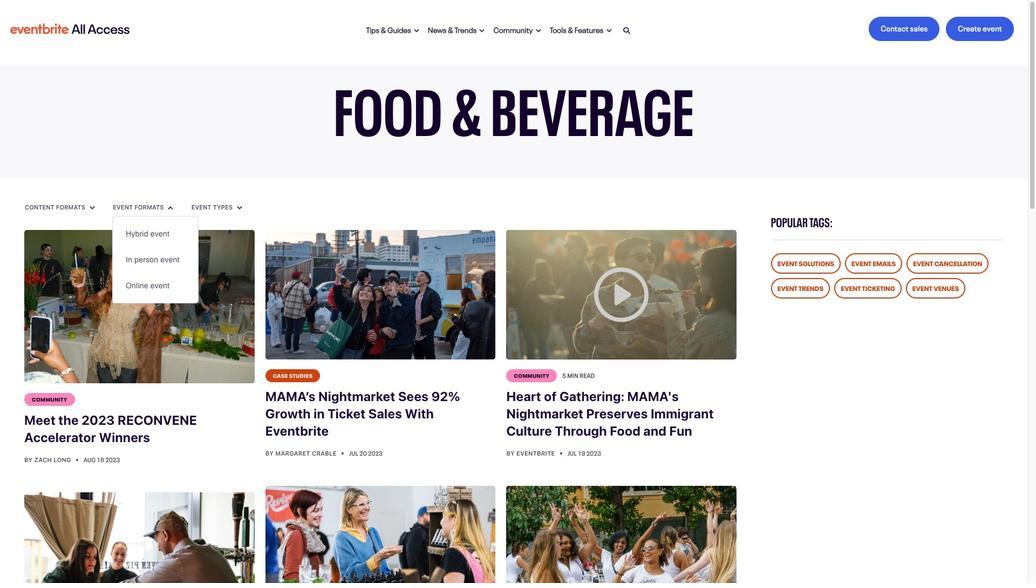 Task type: describe. For each thing, give the bounding box(es) containing it.
arrow image for content formats
[[90, 206, 95, 210]]

event for hybrid event
[[151, 229, 170, 238]]

search icon image
[[623, 27, 631, 35]]

event formats
[[113, 203, 165, 210]]

5
[[563, 371, 566, 380]]

content formats
[[25, 203, 87, 210]]

news & trends
[[428, 23, 477, 34]]

types
[[213, 203, 233, 210]]

heart
[[507, 389, 541, 404]]

19
[[578, 449, 586, 457]]

event for event cancellation
[[914, 258, 934, 268]]

emails
[[873, 258, 896, 268]]

by margaret crable
[[265, 450, 338, 457]]

0 vertical spatial community
[[494, 23, 533, 34]]

event trends
[[778, 283, 824, 293]]

popular
[[771, 212, 808, 231]]

16
[[97, 455, 104, 464]]

trends
[[455, 23, 477, 34]]

preserves
[[586, 406, 648, 421]]

tips & guides link
[[362, 17, 424, 41]]

by eventbrite link
[[507, 450, 557, 457]]

news & trends link
[[424, 17, 489, 41]]

jul for sales
[[349, 449, 358, 457]]

the
[[58, 413, 79, 428]]

content
[[25, 203, 54, 210]]

online event
[[126, 281, 170, 290]]

in person event link
[[113, 247, 198, 273]]

tools
[[550, 23, 567, 34]]

online event link
[[113, 273, 198, 299]]

event for event solutions
[[778, 258, 798, 268]]

event cancellation
[[914, 258, 983, 268]]

news
[[428, 23, 447, 34]]

create event
[[958, 22, 1003, 33]]

event emails link
[[845, 253, 903, 274]]

event for event types
[[191, 203, 211, 210]]

mama's
[[265, 389, 316, 404]]

tags:
[[810, 212, 833, 231]]

accelerator
[[24, 430, 96, 445]]

event types button
[[191, 203, 243, 212]]

2023 for 16
[[105, 455, 120, 464]]

tools & features link
[[546, 17, 616, 41]]

growth
[[265, 406, 311, 421]]

popular tags:
[[771, 212, 833, 231]]

studies
[[289, 371, 313, 379]]

case studies link
[[265, 369, 320, 382]]

event ticketing link
[[835, 278, 902, 299]]

culture
[[507, 423, 552, 438]]

community for meet the 2023 reconvene accelerator winners
[[32, 395, 67, 403]]

case
[[273, 371, 288, 379]]

event venues link
[[906, 278, 966, 299]]

event types
[[191, 203, 234, 210]]

tools & features
[[550, 23, 604, 34]]

create
[[958, 22, 982, 33]]

in person event
[[126, 255, 180, 264]]

crable
[[312, 450, 337, 457]]

2023 for the
[[82, 413, 115, 428]]

margaret
[[275, 450, 310, 457]]

mama's nightmarket heart of gathering feature image image
[[507, 230, 737, 360]]

read
[[580, 371, 595, 380]]

with
[[405, 406, 434, 421]]

5 min read
[[563, 371, 595, 380]]

meet the 2023 reconvene accelerator winners
[[24, 413, 197, 445]]

by for meet the 2023 reconvene accelerator winners
[[24, 456, 33, 463]]

formats for event
[[135, 203, 164, 210]]

case studies
[[273, 371, 313, 379]]

nightmarket inside mama's nightmarket sees 92% growth in ticket sales with eventbrite
[[318, 389, 395, 404]]

ticket
[[328, 406, 366, 421]]

min
[[568, 371, 579, 380]]

arrow image for event types
[[237, 206, 242, 210]]

cancellation
[[935, 258, 983, 268]]

community link for heart of gathering: mama's nightmarket preserves immigrant culture through food and fun
[[507, 369, 557, 382]]

event inside 'link'
[[161, 255, 180, 264]]

contact sales link
[[869, 17, 940, 41]]

contact
[[881, 22, 909, 33]]

1 horizontal spatial eventbrite
[[517, 450, 555, 457]]

food inside heart of gathering: mama's nightmarket preserves immigrant culture through food and fun
[[610, 423, 641, 438]]

event for event trends
[[778, 283, 798, 293]]

long
[[54, 456, 71, 463]]

community for heart of gathering: mama's nightmarket preserves immigrant culture through food and fun
[[514, 371, 550, 379]]

trends
[[799, 283, 824, 293]]

sees
[[398, 389, 429, 404]]

in
[[126, 255, 132, 264]]

event solutions
[[778, 258, 835, 268]]

jul 20 2023
[[349, 449, 383, 457]]

event for event ticketing
[[841, 283, 861, 293]]

jul for culture
[[568, 449, 577, 457]]

by eventbrite
[[507, 450, 557, 457]]

guides
[[388, 23, 411, 34]]



Task type: vqa. For each thing, say whether or not it's contained in the screenshot.
GRILL associated with Queen City Music Bingo
no



Task type: locate. For each thing, give the bounding box(es) containing it.
2023 right the
[[82, 413, 115, 428]]

event up event trends
[[778, 258, 798, 268]]

1 formats from the left
[[56, 203, 85, 210]]

&
[[381, 23, 386, 34], [448, 23, 453, 34], [568, 23, 573, 34], [452, 57, 482, 152]]

arrow image
[[480, 29, 485, 33]]

event types element
[[112, 216, 199, 303]]

zach
[[34, 456, 52, 463]]

by down culture
[[507, 450, 515, 457]]

20
[[360, 449, 367, 457]]

by left the zach
[[24, 456, 33, 463]]

arrow image right content formats
[[90, 206, 95, 210]]

2 formats from the left
[[135, 203, 164, 210]]

fun
[[670, 423, 693, 438]]

nightmarket
[[318, 389, 395, 404], [507, 406, 584, 421]]

community link up "meet"
[[24, 393, 75, 406]]

2023 inside meet the 2023 reconvene accelerator winners
[[82, 413, 115, 428]]

formats left arrow image
[[135, 203, 164, 210]]

3 arrow image from the left
[[607, 29, 612, 33]]

jul left the 20
[[349, 449, 358, 457]]

& for tools
[[568, 23, 573, 34]]

meet
[[24, 413, 56, 428]]

event for event emails
[[852, 258, 872, 268]]

0 vertical spatial nightmarket
[[318, 389, 395, 404]]

event left emails on the top of page
[[852, 258, 872, 268]]

eventbrite inside mama's nightmarket sees 92% growth in ticket sales with eventbrite
[[265, 423, 329, 438]]

1 arrow image from the left
[[414, 29, 419, 33]]

by zach long
[[24, 456, 73, 463]]

contact sales
[[881, 22, 928, 33]]

event left ticketing
[[841, 283, 861, 293]]

2 arrow image from the left
[[237, 206, 242, 210]]

hybrid event
[[126, 229, 170, 238]]

arrow image left search icon
[[607, 29, 612, 33]]

jul left 19
[[568, 449, 577, 457]]

community up heart
[[514, 371, 550, 379]]

venues
[[934, 283, 959, 293]]

arrow image for community
[[536, 29, 541, 33]]

heart of gathering: mama's nightmarket preserves immigrant culture through food and fun link
[[507, 382, 737, 446]]

1 vertical spatial community
[[514, 371, 550, 379]]

1 horizontal spatial formats
[[135, 203, 164, 210]]

event right hybrid
[[151, 229, 170, 238]]

event solutions link
[[771, 253, 841, 274]]

1 vertical spatial community link
[[507, 369, 557, 382]]

2023 right the 16
[[105, 455, 120, 464]]

by
[[265, 450, 274, 457], [507, 450, 515, 457], [24, 456, 33, 463]]

community link up heart
[[507, 369, 557, 382]]

formats
[[56, 203, 85, 210], [135, 203, 164, 210]]

of
[[544, 389, 557, 404]]

1 horizontal spatial jul
[[568, 449, 577, 457]]

0 horizontal spatial arrow image
[[414, 29, 419, 33]]

arrow image inside tips & guides link
[[414, 29, 419, 33]]

1 horizontal spatial food
[[610, 423, 641, 438]]

reconvene
[[118, 413, 197, 428]]

eventbrite down culture
[[517, 450, 555, 457]]

1 horizontal spatial arrow image
[[536, 29, 541, 33]]

community link for meet the 2023 reconvene accelerator winners
[[24, 393, 75, 406]]

food
[[334, 57, 443, 152], [610, 423, 641, 438]]

heart of gathering: mama's nightmarket preserves immigrant culture through food and fun
[[507, 389, 714, 438]]

two people trying syrup from a food vendor at an event image
[[265, 486, 496, 583]]

0 horizontal spatial formats
[[56, 203, 85, 210]]

through
[[555, 423, 607, 438]]

0 horizontal spatial food
[[334, 57, 443, 152]]

event left venues
[[913, 283, 933, 293]]

2023 for 20
[[368, 449, 383, 457]]

0 horizontal spatial by
[[24, 456, 33, 463]]

by left the margaret
[[265, 450, 274, 457]]

0 horizontal spatial jul
[[349, 449, 358, 457]]

formats right the content at the top left of the page
[[56, 203, 85, 210]]

event up hybrid
[[113, 203, 133, 210]]

2023 right the 20
[[368, 449, 383, 457]]

online
[[126, 281, 148, 290]]

2023 right 19
[[587, 449, 601, 457]]

2 horizontal spatial by
[[507, 450, 515, 457]]

0 horizontal spatial nightmarket
[[318, 389, 395, 404]]

0 vertical spatial eventbrite
[[265, 423, 329, 438]]

aug 16 2023
[[84, 455, 120, 464]]

tips & guides
[[366, 23, 411, 34]]

arrow image right types
[[237, 206, 242, 210]]

content formats button
[[24, 203, 96, 212]]

1 vertical spatial eventbrite
[[517, 450, 555, 457]]

1 vertical spatial food
[[610, 423, 641, 438]]

2023 for 19
[[587, 449, 601, 457]]

1 vertical spatial nightmarket
[[507, 406, 584, 421]]

event right online
[[151, 281, 170, 290]]

2 vertical spatial community link
[[24, 393, 75, 406]]

event
[[983, 22, 1003, 33], [151, 229, 170, 238], [161, 255, 180, 264], [151, 281, 170, 290]]

1 horizontal spatial by
[[265, 450, 274, 457]]

by for mama's nightmarket sees 92% growth in ticket sales with eventbrite
[[265, 450, 274, 457]]

event for create event
[[983, 22, 1003, 33]]

formats inside popup button
[[135, 203, 164, 210]]

sales
[[369, 406, 402, 421]]

2 jul from the left
[[568, 449, 577, 457]]

arrow image for tools & features
[[607, 29, 612, 33]]

formats for content
[[56, 203, 85, 210]]

community
[[494, 23, 533, 34], [514, 371, 550, 379], [32, 395, 67, 403]]

people dancing at an event image
[[507, 486, 737, 583]]

jul 19 2023
[[568, 449, 601, 457]]

event trends link
[[771, 278, 830, 299]]

event emails
[[852, 258, 896, 268]]

& for food
[[452, 57, 482, 152]]

beverage
[[491, 57, 695, 152]]

& for tips
[[381, 23, 386, 34]]

92%
[[432, 389, 460, 404]]

immigrant
[[651, 406, 714, 421]]

arrow image left tools
[[536, 29, 541, 33]]

aug
[[84, 455, 96, 464]]

pizza-making class, macoletta, new york, ny image
[[24, 493, 255, 583]]

0 vertical spatial food
[[334, 57, 443, 152]]

by for heart of gathering: mama's nightmarket preserves immigrant culture through food and fun
[[507, 450, 515, 457]]

arrow image
[[90, 206, 95, 210], [237, 206, 242, 210]]

arrow image inside 'tools & features' link
[[607, 29, 612, 33]]

arrow image
[[168, 206, 174, 210]]

tips
[[366, 23, 380, 34]]

event formats button
[[112, 203, 174, 212]]

in
[[314, 406, 325, 421]]

and
[[644, 423, 667, 438]]

event left types
[[191, 203, 211, 210]]

event inside popup button
[[113, 203, 133, 210]]

2 arrow image from the left
[[536, 29, 541, 33]]

mama's nightmarket sees 92% growth in ticket sales with eventbrite
[[265, 389, 460, 438]]

event for event formats
[[113, 203, 133, 210]]

1 horizontal spatial arrow image
[[237, 206, 242, 210]]

0 horizontal spatial eventbrite
[[265, 423, 329, 438]]

2 horizontal spatial arrow image
[[607, 29, 612, 33]]

meet the 2023 reconvene accelerator winners link
[[24, 406, 255, 453]]

community up "meet"
[[32, 395, 67, 403]]

community right arrow icon
[[494, 23, 533, 34]]

arrow image inside the event types popup button
[[237, 206, 242, 210]]

event for event venues
[[913, 283, 933, 293]]

hybrid event link
[[113, 221, 198, 247]]

gathering:
[[560, 389, 625, 404]]

community link right arrow icon
[[489, 17, 546, 41]]

event left trends at the right of page
[[778, 283, 798, 293]]

arrow image
[[414, 29, 419, 33], [536, 29, 541, 33], [607, 29, 612, 33]]

event cancellation link
[[907, 253, 989, 274]]

event
[[113, 203, 133, 210], [191, 203, 211, 210], [778, 258, 798, 268], [852, 258, 872, 268], [914, 258, 934, 268], [778, 283, 798, 293], [841, 283, 861, 293], [913, 283, 933, 293]]

eventbrite down growth
[[265, 423, 329, 438]]

event right create at the top right of the page
[[983, 22, 1003, 33]]

2023
[[82, 413, 115, 428], [368, 449, 383, 457], [587, 449, 601, 457], [105, 455, 120, 464]]

community link
[[489, 17, 546, 41], [507, 369, 557, 382], [24, 393, 75, 406]]

nightmarket inside heart of gathering: mama's nightmarket preserves immigrant culture through food and fun
[[507, 406, 584, 421]]

jul
[[349, 449, 358, 457], [568, 449, 577, 457]]

logo eventbrite image
[[9, 19, 131, 39]]

victoria loi holding two cups of coffee image
[[24, 230, 255, 384]]

1 arrow image from the left
[[90, 206, 95, 210]]

event right the person
[[161, 255, 180, 264]]

arrow image right guides at the left top of the page
[[414, 29, 419, 33]]

nightmarket down of
[[507, 406, 584, 421]]

1 horizontal spatial nightmarket
[[507, 406, 584, 421]]

sales
[[911, 22, 928, 33]]

ticketing
[[862, 283, 896, 293]]

event inside popup button
[[191, 203, 211, 210]]

formats inside popup button
[[56, 203, 85, 210]]

eventbrite
[[265, 423, 329, 438], [517, 450, 555, 457]]

arrow image for tips & guides
[[414, 29, 419, 33]]

mama's
[[628, 389, 679, 404]]

event inside "link"
[[983, 22, 1003, 33]]

& for news
[[448, 23, 453, 34]]

mama's nightmarket sees 92% growth in ticket sales with eventbrite link
[[265, 382, 496, 446]]

food & beverage
[[334, 57, 695, 152]]

0 vertical spatial community link
[[489, 17, 546, 41]]

1 jul from the left
[[349, 449, 358, 457]]

event for online event
[[151, 281, 170, 290]]

event up event venues
[[914, 258, 934, 268]]

event attendees in front of a food cart image
[[265, 230, 496, 360]]

arrow image inside content formats popup button
[[90, 206, 95, 210]]

winners
[[99, 430, 150, 445]]

0 horizontal spatial arrow image
[[90, 206, 95, 210]]

nightmarket up 'ticket'
[[318, 389, 395, 404]]

solutions
[[799, 258, 835, 268]]

event ticketing
[[841, 283, 896, 293]]

create event link
[[947, 17, 1014, 41]]

2 vertical spatial community
[[32, 395, 67, 403]]

features
[[575, 23, 604, 34]]

hybrid
[[126, 229, 148, 238]]



